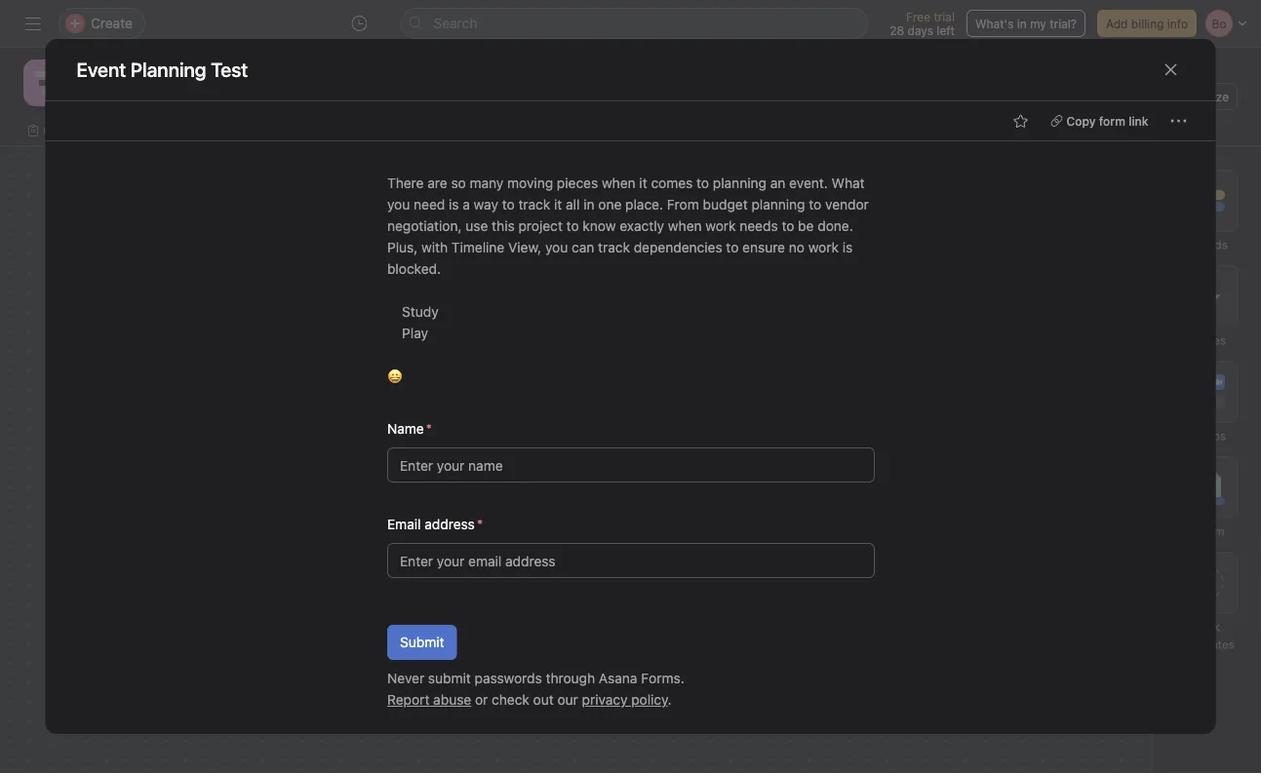 Task type: locate. For each thing, give the bounding box(es) containing it.
to left do
[[974, 459, 985, 472]]

to inside when tasks move to this section, do this automatically:
[[974, 459, 985, 472]]

2 to from the left
[[974, 459, 985, 472]]

2 when from the left
[[872, 459, 904, 472]]

3 this from the left
[[1079, 459, 1100, 472]]

add
[[1107, 17, 1129, 30], [507, 580, 532, 596]]

when
[[473, 459, 506, 472], [872, 459, 904, 472]]

1 horizontal spatial section,
[[1013, 459, 1058, 472]]

my
[[1031, 17, 1047, 30]]

0 horizontal spatial form
[[1100, 114, 1126, 128]]

form inside 'copy form link' button
[[1100, 114, 1126, 128]]

3 for 3 fields
[[1188, 238, 1195, 252]]

1 section, from the left
[[615, 459, 660, 472]]

tasks for automatically:
[[907, 459, 937, 472]]

0 horizontal spatial section,
[[615, 459, 660, 472]]

1 this from the left
[[590, 459, 611, 472]]

to for automatically:
[[974, 459, 985, 472]]

move up automatically:
[[940, 459, 971, 472]]

when inside when tasks move to this section, do this automatically:
[[872, 459, 904, 472]]

trial?
[[1050, 17, 1077, 30]]

0 horizontal spatial this
[[590, 459, 611, 472]]

to up automatically?
[[576, 459, 587, 472]]

1 horizontal spatial add
[[1107, 17, 1129, 30]]

3 for 3 apps
[[1190, 429, 1197, 443]]

tasks up automatically:
[[907, 459, 937, 472]]

add collaborators button
[[469, 564, 772, 613]]

form right '1'
[[1200, 525, 1225, 539]]

section, inside when tasks move to this section, what should happen automatically?
[[615, 459, 660, 472]]

1 horizontal spatial this
[[989, 459, 1010, 472]]

add to starred image
[[1014, 113, 1029, 129]]

section,
[[615, 459, 660, 472], [1013, 459, 1058, 472]]

form for copy
[[1100, 114, 1126, 128]]

when tasks move to this section, what should happen automatically?
[[473, 459, 732, 490]]

what's in my trial?
[[976, 17, 1077, 30]]

tasks for happen
[[509, 459, 539, 472]]

to for happen
[[576, 459, 587, 472]]

automatically?
[[519, 476, 601, 490]]

0 horizontal spatial when
[[473, 459, 506, 472]]

0 horizontal spatial move
[[542, 459, 573, 472]]

move for automatically:
[[940, 459, 971, 472]]

1 vertical spatial form
[[1200, 525, 1225, 539]]

0 horizontal spatial add
[[507, 580, 532, 596]]

when for when tasks move to this section, do this automatically:
[[872, 459, 904, 472]]

1 horizontal spatial when
[[872, 459, 904, 472]]

task templates
[[1181, 621, 1236, 652]]

add left the collaborators
[[507, 580, 532, 596]]

do
[[1061, 459, 1076, 472]]

when inside when tasks move to this section, what should happen automatically?
[[473, 459, 506, 472]]

search list box
[[401, 8, 869, 39]]

1 tasks from the left
[[509, 459, 539, 472]]

0 vertical spatial add
[[1107, 17, 1129, 30]]

1 when from the left
[[473, 459, 506, 472]]

more actions image
[[1172, 113, 1187, 129]]

3
[[1188, 238, 1195, 252], [1190, 429, 1197, 443]]

move inside when tasks move to this section, do this automatically:
[[940, 459, 971, 472]]

1 to from the left
[[576, 459, 587, 472]]

1 vertical spatial 3
[[1190, 429, 1197, 443]]

tasks up happen
[[509, 459, 539, 472]]

when up happen
[[473, 459, 506, 472]]

form
[[1100, 114, 1126, 128], [1200, 525, 1225, 539]]

to
[[576, 459, 587, 472], [974, 459, 985, 472]]

0 horizontal spatial to
[[576, 459, 587, 472]]

this up automatically?
[[590, 459, 611, 472]]

1 vertical spatial add
[[507, 580, 532, 596]]

2 horizontal spatial this
[[1079, 459, 1100, 472]]

move
[[542, 459, 573, 472], [940, 459, 971, 472]]

1 move from the left
[[542, 459, 573, 472]]

this inside when tasks move to this section, what should happen automatically?
[[590, 459, 611, 472]]

None text field
[[82, 65, 263, 101]]

0 vertical spatial form
[[1100, 114, 1126, 128]]

what
[[663, 459, 691, 472]]

2 move from the left
[[940, 459, 971, 472]]

0 vertical spatial 3
[[1188, 238, 1195, 252]]

fields
[[1199, 238, 1229, 252]]

28
[[890, 23, 905, 37]]

tasks inside when tasks move to this section, what should happen automatically?
[[509, 459, 539, 472]]

2 section, from the left
[[1013, 459, 1058, 472]]

1 horizontal spatial to
[[974, 459, 985, 472]]

tasks inside when tasks move to this section, do this automatically:
[[907, 459, 937, 472]]

what's
[[976, 17, 1014, 30]]

what's in my trial? button
[[967, 10, 1086, 37]]

add collaborators
[[507, 580, 618, 596]]

1 horizontal spatial form
[[1200, 525, 1225, 539]]

free trial 28 days left
[[890, 10, 955, 37]]

1 horizontal spatial tasks
[[907, 459, 937, 472]]

3 left the apps
[[1190, 429, 1197, 443]]

section, left do
[[1013, 459, 1058, 472]]

this right do
[[1079, 459, 1100, 472]]

move up automatically?
[[542, 459, 573, 472]]

when up automatically:
[[872, 459, 904, 472]]

2 tasks from the left
[[907, 459, 937, 472]]

when tasks move to this section, do this automatically:
[[872, 459, 1100, 490]]

planning test
[[131, 58, 248, 81]]

form down share
[[1100, 114, 1126, 128]]

this left do
[[989, 459, 1010, 472]]

collaborators
[[535, 580, 618, 596]]

2 this from the left
[[989, 459, 1010, 472]]

in
[[1018, 17, 1028, 30]]

to inside when tasks move to this section, what should happen automatically?
[[576, 459, 587, 472]]

3 left fields
[[1188, 238, 1195, 252]]

info
[[1168, 17, 1189, 30]]

automatically:
[[872, 476, 951, 490]]

this for do
[[989, 459, 1010, 472]]

1 form
[[1191, 525, 1225, 539]]

1 horizontal spatial move
[[940, 459, 971, 472]]

move inside when tasks move to this section, what should happen automatically?
[[542, 459, 573, 472]]

free
[[907, 10, 931, 23]]

add left billing at top
[[1107, 17, 1129, 30]]

section, inside when tasks move to this section, do this automatically:
[[1013, 459, 1058, 472]]

should
[[694, 459, 732, 472]]

this
[[590, 459, 611, 472], [989, 459, 1010, 472], [1079, 459, 1100, 472]]

0 horizontal spatial tasks
[[509, 459, 539, 472]]

task
[[1196, 621, 1221, 634]]

tasks
[[509, 459, 539, 472], [907, 459, 937, 472]]

section, left what
[[615, 459, 660, 472]]



Task type: vqa. For each thing, say whether or not it's contained in the screenshot.
when tasks move to this section, do this automatically:
yes



Task type: describe. For each thing, give the bounding box(es) containing it.
move for happen
[[542, 459, 573, 472]]

link
[[1129, 114, 1149, 128]]

overview link
[[27, 120, 103, 142]]

add billing info button
[[1098, 10, 1198, 37]]

trial
[[934, 10, 955, 23]]

timeline image
[[35, 71, 59, 95]]

search button
[[401, 8, 869, 39]]

happen
[[473, 476, 516, 490]]

8 rules
[[1189, 334, 1227, 347]]

1
[[1191, 525, 1197, 539]]

add for add collaborators
[[507, 580, 532, 596]]

rules
[[1200, 334, 1227, 347]]

copy
[[1067, 114, 1097, 128]]

templates
[[1181, 638, 1236, 652]]

section, for do
[[1013, 459, 1058, 472]]

copy form link button
[[1043, 107, 1158, 135]]

search
[[434, 15, 478, 31]]

days
[[908, 23, 934, 37]]

bo
[[980, 90, 995, 103]]

event
[[77, 58, 126, 81]]

add for add billing info
[[1107, 17, 1129, 30]]

copy form link
[[1067, 114, 1149, 128]]

overview
[[43, 122, 103, 139]]

event planning test
[[77, 58, 248, 81]]

3 apps
[[1190, 429, 1227, 443]]

add billing info
[[1107, 17, 1189, 30]]

close this dialog image
[[1164, 62, 1179, 78]]

8
[[1189, 334, 1197, 347]]

section, for what
[[615, 459, 660, 472]]

when for when tasks move to this section, what should happen automatically?
[[473, 459, 506, 472]]

event planning test dialog
[[45, 39, 1217, 735]]

share
[[1090, 90, 1122, 103]]

bo button
[[976, 85, 999, 108]]

billing
[[1132, 17, 1165, 30]]

share button
[[1065, 83, 1130, 110]]

3 fields
[[1188, 238, 1229, 252]]

left
[[937, 23, 955, 37]]

this for what
[[590, 459, 611, 472]]

form for 1
[[1200, 525, 1225, 539]]

apps
[[1200, 429, 1227, 443]]



